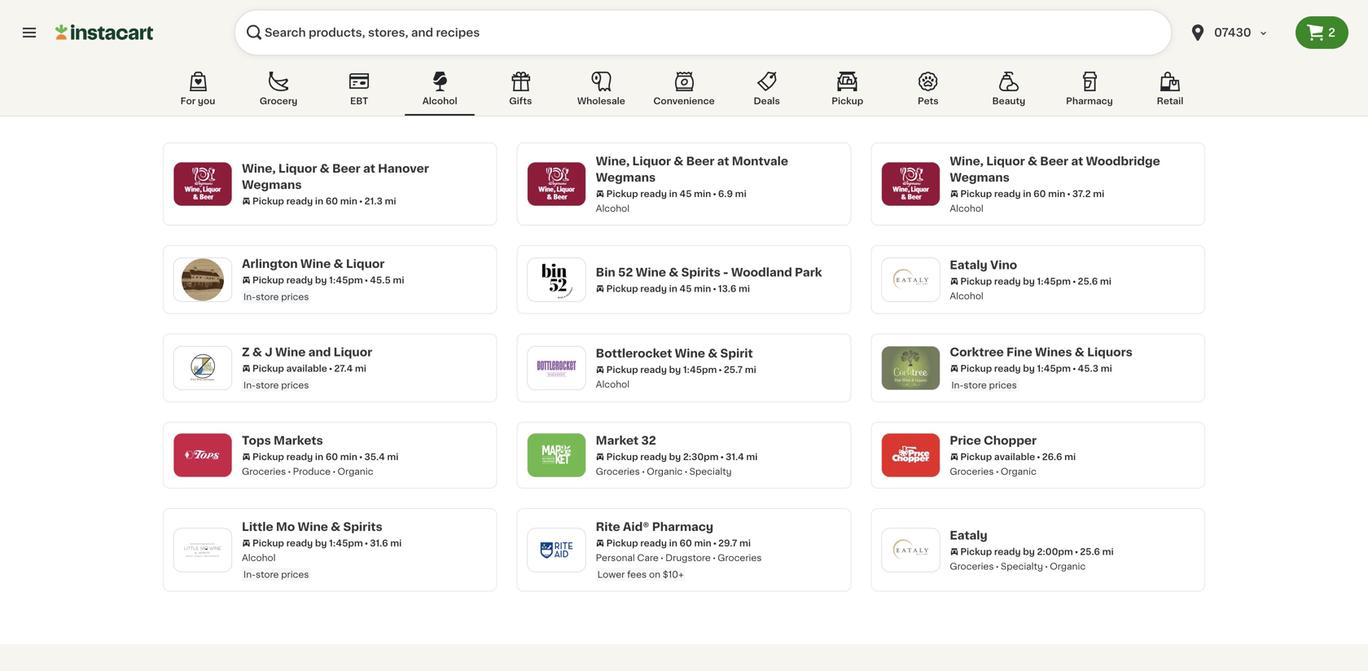 Task type: vqa. For each thing, say whether or not it's contained in the screenshot.


Task type: describe. For each thing, give the bounding box(es) containing it.
mi for eataly
[[1103, 547, 1114, 556]]

beauty button
[[974, 68, 1044, 116]]

pickup inside button
[[832, 97, 864, 106]]

& right 52
[[669, 267, 679, 278]]

& inside the wine, liquor & beer at montvale wegmans
[[674, 156, 684, 167]]

& right mo
[[331, 521, 341, 533]]

pickup for rite aid® pharmacy
[[607, 539, 638, 548]]

min for hanover
[[340, 197, 358, 206]]

groceries produce organic
[[242, 467, 374, 476]]

arlington wine & liquor logo image
[[182, 258, 224, 301]]

60 for wine, liquor & beer at woodbridge wegmans
[[1034, 189, 1047, 198]]

pharmacy button
[[1055, 68, 1125, 116]]

corktree fine wines & liquors
[[950, 347, 1133, 358]]

in-store prices for wine
[[244, 293, 309, 301]]

wine, liquor & beer at woodbridge wegmans logo image
[[890, 163, 932, 205]]

prices for wine
[[281, 293, 309, 301]]

in- for corktree
[[952, 381, 964, 390]]

pharmacy inside button
[[1067, 97, 1114, 106]]

at for montvale
[[718, 156, 730, 167]]

ready for wine, liquor & beer at hanover wegmans
[[286, 197, 313, 206]]

by for bottlerocket
[[669, 365, 681, 374]]

hanover
[[378, 163, 429, 174]]

available for chopper
[[995, 453, 1036, 462]]

for
[[181, 97, 196, 106]]

personal care drugstore groceries lower fees on $10+
[[596, 554, 762, 579]]

store for corktree
[[964, 381, 987, 390]]

liquor up 45.5 on the top
[[346, 258, 385, 270]]

ready for little mo wine & spirits
[[286, 539, 313, 548]]

by up groceries specialty organic
[[1024, 547, 1035, 556]]

corktree fine wines & liquors logo image
[[890, 347, 932, 389]]

store for z
[[256, 381, 279, 390]]

grocery button
[[244, 68, 314, 116]]

pickup for price chopper
[[961, 453, 993, 462]]

groceries for eataly
[[950, 562, 994, 571]]

personal
[[596, 554, 635, 563]]

chopper
[[984, 435, 1037, 446]]

beer for woodbridge
[[1041, 156, 1069, 167]]

alcohol for bottlerocket wine & spirit
[[596, 380, 630, 389]]

pickup for eataly vino
[[961, 277, 993, 286]]

pickup ready in 60 min for wine, liquor & beer at woodbridge wegmans
[[961, 189, 1066, 198]]

beer for montvale
[[687, 156, 715, 167]]

32
[[642, 435, 657, 446]]

market
[[596, 435, 639, 446]]

60 for wine, liquor & beer at hanover wegmans
[[326, 197, 338, 206]]

wholesale
[[578, 97, 626, 106]]

ready for market 32
[[641, 453, 667, 462]]

spirits for mo
[[343, 521, 383, 533]]

6.9
[[719, 189, 733, 198]]

shop categories tab list
[[163, 68, 1206, 116]]

rite aid® pharmacy logo image
[[536, 529, 578, 571]]

markets
[[274, 435, 323, 446]]

2:00pm
[[1038, 547, 1074, 556]]

tops markets
[[242, 435, 323, 446]]

27.4
[[334, 364, 353, 373]]

pickup button
[[813, 68, 883, 116]]

at for woodbridge
[[1072, 156, 1084, 167]]

31.6 mi
[[370, 539, 402, 548]]

price chopper logo image
[[890, 434, 932, 477]]

eataly vino logo image
[[890, 258, 932, 301]]

bottlerocket wine & spirit
[[596, 348, 753, 359]]

liquors
[[1088, 347, 1133, 358]]

pickup for bottlerocket wine & spirit
[[607, 365, 638, 374]]

pickup ready by 1:45pm for corktree
[[961, 364, 1071, 373]]

min up drugstore
[[695, 539, 712, 548]]

29.7 mi
[[719, 539, 751, 548]]

in up produce at bottom
[[315, 453, 324, 462]]

2 button
[[1296, 16, 1349, 49]]

13.6 mi
[[719, 284, 750, 293]]

pickup ready by 2:00pm
[[961, 547, 1074, 556]]

liquor for wine, liquor & beer at hanover wegmans
[[279, 163, 317, 174]]

by for market
[[669, 453, 681, 462]]

31.6
[[370, 539, 388, 548]]

retail
[[1158, 97, 1184, 106]]

grocery
[[260, 97, 298, 106]]

woodland
[[732, 267, 793, 278]]

pickup available for &
[[253, 364, 327, 373]]

2:30pm
[[683, 453, 719, 462]]

tops markets logo image
[[182, 434, 224, 477]]

wine, liquor & beer at woodbridge wegmans
[[950, 156, 1161, 183]]

min for montvale
[[694, 189, 712, 198]]

organic down chopper
[[1001, 467, 1037, 476]]

eataly for eataly
[[950, 530, 988, 541]]

ebt button
[[324, 68, 394, 116]]

25.6 mi for eataly vino
[[1078, 277, 1112, 286]]

35.4
[[365, 453, 385, 462]]

in for montvale
[[669, 189, 678, 198]]

at for hanover
[[363, 163, 376, 174]]

mi for corktree fine wines & liquors
[[1101, 364, 1113, 373]]

mi for wine, liquor & beer at hanover wegmans
[[385, 197, 396, 206]]

$10+
[[663, 570, 684, 579]]

pickup for corktree fine wines & liquors
[[961, 364, 993, 373]]

organic down 2:00pm
[[1050, 562, 1086, 571]]

eataly logo image
[[890, 529, 932, 571]]

1:45pm for eataly vino
[[1038, 277, 1071, 286]]

by for corktree
[[1024, 364, 1035, 373]]

little
[[242, 521, 273, 533]]

wine right mo
[[298, 521, 328, 533]]

pickup ready in 60 min for rite aid® pharmacy
[[607, 539, 712, 548]]

07430
[[1215, 27, 1252, 38]]

for you
[[181, 97, 215, 106]]

spirit
[[721, 348, 753, 359]]

in- inside alcohol in-store prices
[[244, 570, 256, 579]]

groceries organic
[[950, 467, 1037, 476]]

produce
[[293, 467, 331, 476]]

pickup for eataly
[[961, 547, 993, 556]]

by for little
[[315, 539, 327, 548]]

wine, for wine, liquor & beer at woodbridge wegmans
[[950, 156, 984, 167]]

ready for bottlerocket wine & spirit
[[641, 365, 667, 374]]

price
[[950, 435, 982, 446]]

wine right arlington
[[301, 258, 331, 270]]

in up drugstore
[[669, 539, 678, 548]]

wegmans for wine, liquor & beer at montvale wegmans
[[596, 172, 656, 183]]

z & j wine and liquor
[[242, 347, 373, 358]]

wine left spirit
[[675, 348, 706, 359]]

45 for &
[[680, 284, 692, 293]]

pickup ready in 45 min for &
[[607, 189, 712, 198]]

wegmans for wine, liquor & beer at hanover wegmans
[[242, 179, 302, 191]]

organic down '35.4'
[[338, 467, 374, 476]]

in-store prices for &
[[244, 381, 309, 390]]

and
[[308, 347, 331, 358]]

pickup for wine, liquor & beer at woodbridge wegmans
[[961, 189, 993, 198]]

little mo wine & spirits
[[242, 521, 383, 533]]

min left '35.4'
[[340, 453, 358, 462]]

little mo wine & spirits logo image
[[182, 529, 224, 571]]

-
[[724, 267, 729, 278]]

wine right j
[[275, 347, 306, 358]]

store inside alcohol in-store prices
[[256, 570, 279, 579]]

pets button
[[894, 68, 964, 116]]

60 for tops markets
[[326, 453, 338, 462]]

lower
[[598, 570, 625, 579]]

21.3 mi
[[365, 197, 396, 206]]

park
[[795, 267, 823, 278]]

gifts button
[[486, 68, 556, 116]]

in-store prices for fine
[[952, 381, 1017, 390]]

25.6 for eataly
[[1081, 547, 1101, 556]]

bin
[[596, 267, 616, 278]]

pickup for little mo wine & spirits
[[253, 539, 284, 548]]

arlington
[[242, 258, 298, 270]]

deals
[[754, 97, 780, 106]]

bottlerocket
[[596, 348, 672, 359]]

groceries down price
[[950, 467, 994, 476]]

bottlerocket wine & spirit logo image
[[536, 347, 578, 389]]

for you button
[[163, 68, 233, 116]]

31.4
[[726, 453, 744, 462]]

wine, liquor & beer at hanover wegmans
[[242, 163, 429, 191]]

ready for corktree fine wines & liquors
[[995, 364, 1021, 373]]

bin 52 wine & spirits - woodland park
[[596, 267, 823, 278]]

& left spirit
[[708, 348, 718, 359]]

60 for rite aid® pharmacy
[[680, 539, 692, 548]]

37.2
[[1073, 189, 1091, 198]]

rite
[[596, 521, 621, 533]]

25.7 mi
[[724, 365, 757, 374]]

pickup ready in 60 min for wine, liquor & beer at hanover wegmans
[[253, 197, 358, 206]]

market 32
[[596, 435, 657, 446]]

rite aid® pharmacy
[[596, 521, 714, 533]]

arlington wine & liquor
[[242, 258, 385, 270]]

29.7
[[719, 539, 738, 548]]



Task type: locate. For each thing, give the bounding box(es) containing it.
alcohol up eataly vino
[[950, 204, 984, 213]]

0 vertical spatial eataly
[[950, 259, 988, 271]]

organic down "pickup ready by 2:30pm"
[[647, 467, 683, 476]]

& left hanover
[[320, 163, 330, 174]]

pickup up personal
[[607, 539, 638, 548]]

mi for market 32
[[747, 453, 758, 462]]

mi right 27.4
[[355, 364, 367, 373]]

ready down arlington wine & liquor
[[286, 276, 313, 285]]

gifts
[[509, 97, 532, 106]]

eataly for eataly vino
[[950, 259, 988, 271]]

wine,
[[596, 156, 630, 167], [950, 156, 984, 167], [242, 163, 276, 174]]

mi for tops markets
[[387, 453, 399, 462]]

at inside wine, liquor & beer at woodbridge wegmans
[[1072, 156, 1084, 167]]

1:45pm for arlington wine & liquor
[[329, 276, 363, 285]]

0 horizontal spatial spirits
[[343, 521, 383, 533]]

store down little
[[256, 570, 279, 579]]

1 horizontal spatial at
[[718, 156, 730, 167]]

pickup down 52
[[607, 284, 638, 293]]

prices down mo
[[281, 570, 309, 579]]

1 vertical spatial available
[[995, 453, 1036, 462]]

pickup ready by 1:45pm for bottlerocket
[[607, 365, 717, 374]]

pickup down arlington
[[253, 276, 284, 285]]

liquor
[[633, 156, 671, 167], [987, 156, 1026, 167], [279, 163, 317, 174], [346, 258, 385, 270], [334, 347, 373, 358]]

available down chopper
[[995, 453, 1036, 462]]

pets
[[918, 97, 939, 106]]

0 horizontal spatial pickup available
[[253, 364, 327, 373]]

fees
[[627, 570, 647, 579]]

in- down arlington
[[244, 293, 256, 301]]

mi right the 31.6
[[391, 539, 402, 548]]

wegmans inside wine, liquor & beer at woodbridge wegmans
[[950, 172, 1010, 183]]

ready down 'wine, liquor & beer at hanover wegmans'
[[286, 197, 313, 206]]

2 horizontal spatial beer
[[1041, 156, 1069, 167]]

pickup ready by 2:30pm
[[607, 453, 719, 462]]

pickup ready in 60 min for tops markets
[[253, 453, 358, 462]]

beer left the montvale
[[687, 156, 715, 167]]

25.6 mi up liquors
[[1078, 277, 1112, 286]]

pickup for bin 52 wine & spirits - woodland park
[[607, 284, 638, 293]]

market 32 logo image
[[536, 434, 578, 477]]

31.4 mi
[[726, 453, 758, 462]]

26.6
[[1043, 453, 1063, 462]]

available down z & j wine and liquor
[[286, 364, 327, 373]]

mi for price chopper
[[1065, 453, 1076, 462]]

1 vertical spatial pickup available
[[961, 453, 1036, 462]]

45.3 mi
[[1078, 364, 1113, 373]]

vino
[[991, 259, 1018, 271]]

beer inside the wine, liquor & beer at montvale wegmans
[[687, 156, 715, 167]]

pharmacy up woodbridge
[[1067, 97, 1114, 106]]

prices for &
[[281, 381, 309, 390]]

in down bin 52 wine & spirits - woodland park on the top of page
[[669, 284, 678, 293]]

alcohol for wine, liquor & beer at montvale wegmans
[[596, 204, 630, 213]]

21.3
[[365, 197, 383, 206]]

in- down the z
[[244, 381, 256, 390]]

0 horizontal spatial available
[[286, 364, 327, 373]]

at inside the wine, liquor & beer at montvale wegmans
[[718, 156, 730, 167]]

in for -
[[669, 284, 678, 293]]

ready up the care
[[641, 539, 667, 548]]

spirits
[[682, 267, 721, 278], [343, 521, 383, 533]]

1 vertical spatial eataly
[[950, 530, 988, 541]]

0 vertical spatial specialty
[[690, 467, 732, 476]]

beer inside 'wine, liquor & beer at hanover wegmans'
[[332, 163, 361, 174]]

0 vertical spatial 25.6
[[1078, 277, 1098, 286]]

prices inside alcohol in-store prices
[[281, 570, 309, 579]]

mi for wine, liquor & beer at montvale wegmans
[[735, 189, 747, 198]]

1 horizontal spatial available
[[995, 453, 1036, 462]]

1 horizontal spatial pickup available
[[961, 453, 1036, 462]]

Search field
[[235, 10, 1172, 55]]

0 horizontal spatial at
[[363, 163, 376, 174]]

min for -
[[694, 284, 712, 293]]

pickup ready by 1:45pm for arlington
[[253, 276, 363, 285]]

pickup ready in 45 min
[[607, 189, 712, 198], [607, 284, 712, 293]]

wines
[[1036, 347, 1073, 358]]

specialty
[[690, 467, 732, 476], [1001, 562, 1044, 571]]

ready down markets
[[286, 453, 313, 462]]

convenience
[[654, 97, 715, 106]]

pickup down price
[[961, 453, 993, 462]]

45.3
[[1078, 364, 1099, 373]]

in down the wine, liquor & beer at montvale wegmans
[[669, 189, 678, 198]]

by down bottlerocket wine & spirit
[[669, 365, 681, 374]]

eataly up the pickup ready by 2:00pm
[[950, 530, 988, 541]]

mi up liquors
[[1101, 277, 1112, 286]]

1 vertical spatial pharmacy
[[652, 521, 714, 533]]

60
[[1034, 189, 1047, 198], [326, 197, 338, 206], [326, 453, 338, 462], [680, 539, 692, 548]]

alcohol inside button
[[423, 97, 458, 106]]

wegmans right wine, liquor & beer at hanover wegmans logo
[[242, 179, 302, 191]]

mi for wine, liquor & beer at woodbridge wegmans
[[1094, 189, 1105, 198]]

prices down fine
[[990, 381, 1017, 390]]

pickup for market 32
[[607, 453, 638, 462]]

ready for arlington wine & liquor
[[286, 276, 313, 285]]

26.6 mi
[[1043, 453, 1076, 462]]

pickup for wine, liquor & beer at hanover wegmans
[[253, 197, 284, 206]]

beer left woodbridge
[[1041, 156, 1069, 167]]

at up 37.2
[[1072, 156, 1084, 167]]

None search field
[[235, 10, 1172, 55]]

25.6 up liquors
[[1078, 277, 1098, 286]]

by up groceries organic specialty
[[669, 453, 681, 462]]

45.5
[[370, 276, 391, 285]]

35.4 mi
[[365, 453, 399, 462]]

6.9 mi
[[719, 189, 747, 198]]

groceries down market
[[596, 467, 640, 476]]

1 horizontal spatial specialty
[[1001, 562, 1044, 571]]

in for woodbridge
[[1024, 189, 1032, 198]]

retail button
[[1136, 68, 1206, 116]]

in- down little
[[244, 570, 256, 579]]

alcohol button
[[405, 68, 475, 116]]

at inside 'wine, liquor & beer at hanover wegmans'
[[363, 163, 376, 174]]

tops
[[242, 435, 271, 446]]

1 vertical spatial specialty
[[1001, 562, 1044, 571]]

ready down bin 52 wine & spirits - woodland park on the top of page
[[641, 284, 667, 293]]

pickup available for chopper
[[961, 453, 1036, 462]]

0 vertical spatial pickup available
[[253, 364, 327, 373]]

pickup
[[832, 97, 864, 106], [607, 189, 638, 198], [961, 189, 993, 198], [253, 197, 284, 206], [253, 276, 284, 285], [961, 277, 993, 286], [607, 284, 638, 293], [253, 364, 284, 373], [961, 364, 993, 373], [607, 365, 638, 374], [253, 453, 284, 462], [607, 453, 638, 462], [961, 453, 993, 462], [253, 539, 284, 548], [607, 539, 638, 548], [961, 547, 993, 556]]

min for woodbridge
[[1049, 189, 1066, 198]]

beer for hanover
[[332, 163, 361, 174]]

z
[[242, 347, 250, 358]]

in-store prices down arlington
[[244, 293, 309, 301]]

liquor inside the wine, liquor & beer at montvale wegmans
[[633, 156, 671, 167]]

store
[[256, 293, 279, 301], [256, 381, 279, 390], [964, 381, 987, 390], [256, 570, 279, 579]]

alcohol down bottlerocket at bottom
[[596, 380, 630, 389]]

liquor for wine, liquor & beer at montvale wegmans
[[633, 156, 671, 167]]

beauty
[[993, 97, 1026, 106]]

mi right 25.7
[[745, 365, 757, 374]]

mi for z & j wine and liquor
[[355, 364, 367, 373]]

45 for beer
[[680, 189, 692, 198]]

pickup ready by 1:45pm for eataly
[[961, 277, 1071, 286]]

2 horizontal spatial wegmans
[[950, 172, 1010, 183]]

07430 button
[[1179, 10, 1296, 55]]

1 vertical spatial 25.6
[[1081, 547, 1101, 556]]

store down arlington
[[256, 293, 279, 301]]

in- for z
[[244, 381, 256, 390]]

pickup available
[[253, 364, 327, 373], [961, 453, 1036, 462]]

pickup for z & j wine and liquor
[[253, 364, 284, 373]]

by
[[315, 276, 327, 285], [1024, 277, 1035, 286], [1024, 364, 1035, 373], [669, 365, 681, 374], [669, 453, 681, 462], [315, 539, 327, 548], [1024, 547, 1035, 556]]

& right arlington
[[334, 258, 343, 270]]

0 vertical spatial 45
[[680, 189, 692, 198]]

1 horizontal spatial wine,
[[596, 156, 630, 167]]

pickup down corktree
[[961, 364, 993, 373]]

wine, liquor & beer at hanover wegmans logo image
[[182, 163, 224, 205]]

wegmans for wine, liquor & beer at woodbridge wegmans
[[950, 172, 1010, 183]]

pickup available up groceries organic
[[961, 453, 1036, 462]]

0 horizontal spatial pharmacy
[[652, 521, 714, 533]]

bin 52 wine & spirits - woodland park logo image
[[536, 258, 578, 301]]

1 horizontal spatial wegmans
[[596, 172, 656, 183]]

liquor inside 'wine, liquor & beer at hanover wegmans'
[[279, 163, 317, 174]]

wholesale button
[[567, 68, 637, 116]]

liquor inside wine, liquor & beer at woodbridge wegmans
[[987, 156, 1026, 167]]

in-store prices down corktree
[[952, 381, 1017, 390]]

1 horizontal spatial pharmacy
[[1067, 97, 1114, 106]]

mi right 29.7
[[740, 539, 751, 548]]

wine right 52
[[636, 267, 666, 278]]

0 vertical spatial pickup ready in 45 min
[[607, 189, 712, 198]]

pickup down market 32
[[607, 453, 638, 462]]

1:45pm up wines
[[1038, 277, 1071, 286]]

pickup down bottlerocket at bottom
[[607, 365, 638, 374]]

wine, liquor & beer at montvale wegmans
[[596, 156, 789, 183]]

07430 button
[[1189, 10, 1287, 55]]

alcohol for eataly vino
[[950, 291, 984, 300]]

&
[[674, 156, 684, 167], [1028, 156, 1038, 167], [320, 163, 330, 174], [334, 258, 343, 270], [669, 267, 679, 278], [252, 347, 262, 358], [1075, 347, 1085, 358], [708, 348, 718, 359], [331, 521, 341, 533]]

2 eataly from the top
[[950, 530, 988, 541]]

on
[[649, 570, 661, 579]]

ready for rite aid® pharmacy
[[641, 539, 667, 548]]

pickup ready in 45 min down 52
[[607, 284, 712, 293]]

by for arlington
[[315, 276, 327, 285]]

pharmacy up drugstore
[[652, 521, 714, 533]]

mi for little mo wine & spirits
[[391, 539, 402, 548]]

0 vertical spatial available
[[286, 364, 327, 373]]

alcohol down little
[[242, 554, 276, 563]]

wine, for wine, liquor & beer at hanover wegmans
[[242, 163, 276, 174]]

wine, inside 'wine, liquor & beer at hanover wegmans'
[[242, 163, 276, 174]]

45.5 mi
[[370, 276, 404, 285]]

2 pickup ready in 45 min from the top
[[607, 284, 712, 293]]

& left j
[[252, 347, 262, 358]]

wine
[[301, 258, 331, 270], [636, 267, 666, 278], [275, 347, 306, 358], [675, 348, 706, 359], [298, 521, 328, 533]]

ebt
[[350, 97, 368, 106]]

1:45pm
[[329, 276, 363, 285], [1038, 277, 1071, 286], [1038, 364, 1071, 373], [683, 365, 717, 374], [329, 539, 363, 548]]

pickup available down z & j wine and liquor
[[253, 364, 327, 373]]

ready down wine, liquor & beer at woodbridge wegmans
[[995, 189, 1021, 198]]

& up the 45.3
[[1075, 347, 1085, 358]]

1:45pm for corktree fine wines & liquors
[[1038, 364, 1071, 373]]

ready down vino
[[995, 277, 1021, 286]]

wine, right wine, liquor & beer at hanover wegmans logo
[[242, 163, 276, 174]]

spirits left -
[[682, 267, 721, 278]]

pickup ready by 1:45pm down vino
[[961, 277, 1071, 286]]

groceries for tops markets
[[242, 467, 286, 476]]

spirits for 52
[[682, 267, 721, 278]]

52
[[618, 267, 633, 278]]

wine, inside the wine, liquor & beer at montvale wegmans
[[596, 156, 630, 167]]

specialty down the pickup ready by 2:00pm
[[1001, 562, 1044, 571]]

alcohol in-store prices
[[242, 554, 309, 579]]

pickup ready in 60 min down rite aid® pharmacy
[[607, 539, 712, 548]]

1 horizontal spatial beer
[[687, 156, 715, 167]]

store down corktree
[[964, 381, 987, 390]]

1 vertical spatial 25.6 mi
[[1081, 547, 1114, 556]]

groceries organic specialty
[[596, 467, 732, 476]]

montvale
[[732, 156, 789, 167]]

groceries
[[242, 467, 286, 476], [596, 467, 640, 476], [950, 467, 994, 476], [718, 554, 762, 563], [950, 562, 994, 571]]

0 horizontal spatial wine,
[[242, 163, 276, 174]]

pickup for tops markets
[[253, 453, 284, 462]]

2 horizontal spatial at
[[1072, 156, 1084, 167]]

13.6
[[719, 284, 737, 293]]

1 vertical spatial 45
[[680, 284, 692, 293]]

1 pickup ready in 45 min from the top
[[607, 189, 712, 198]]

beer inside wine, liquor & beer at woodbridge wegmans
[[1041, 156, 1069, 167]]

pickup ready by 1:45pm
[[253, 276, 363, 285], [961, 277, 1071, 286], [961, 364, 1071, 373], [607, 365, 717, 374], [253, 539, 363, 548]]

1:45pm for bottlerocket wine & spirit
[[683, 365, 717, 374]]

mi right 2:00pm
[[1103, 547, 1114, 556]]

prices for fine
[[990, 381, 1017, 390]]

pickup ready in 60 min down wine, liquor & beer at woodbridge wegmans
[[961, 189, 1066, 198]]

care
[[638, 554, 659, 563]]

ready for eataly vino
[[995, 277, 1021, 286]]

wine, right wine, liquor & beer at woodbridge wegmans logo
[[950, 156, 984, 167]]

& inside 'wine, liquor & beer at hanover wegmans'
[[320, 163, 330, 174]]

0 vertical spatial 25.6 mi
[[1078, 277, 1112, 286]]

mi for arlington wine & liquor
[[393, 276, 404, 285]]

wine, for wine, liquor & beer at montvale wegmans
[[596, 156, 630, 167]]

ready for tops markets
[[286, 453, 313, 462]]

in for hanover
[[315, 197, 324, 206]]

0 horizontal spatial beer
[[332, 163, 361, 174]]

1 vertical spatial pickup ready in 45 min
[[607, 284, 712, 293]]

pickup ready by 1:45pm for little
[[253, 539, 363, 548]]

fine
[[1007, 347, 1033, 358]]

mi right 26.6
[[1065, 453, 1076, 462]]

ready down 32
[[641, 453, 667, 462]]

25.7
[[724, 365, 743, 374]]

deals button
[[732, 68, 802, 116]]

in
[[669, 189, 678, 198], [1024, 189, 1032, 198], [315, 197, 324, 206], [669, 284, 678, 293], [315, 453, 324, 462], [669, 539, 678, 548]]

liquor up 27.4 mi
[[334, 347, 373, 358]]

alcohol
[[423, 97, 458, 106], [596, 204, 630, 213], [950, 204, 984, 213], [950, 291, 984, 300], [596, 380, 630, 389], [242, 554, 276, 563]]

1 45 from the top
[[680, 189, 692, 198]]

available for &
[[286, 364, 327, 373]]

alcohol for wine, liquor & beer at woodbridge wegmans
[[950, 204, 984, 213]]

1 vertical spatial spirits
[[343, 521, 383, 533]]

eataly vino
[[950, 259, 1018, 271]]

ready for bin 52 wine & spirits - woodland park
[[641, 284, 667, 293]]

at
[[718, 156, 730, 167], [1072, 156, 1084, 167], [363, 163, 376, 174]]

wine, inside wine, liquor & beer at woodbridge wegmans
[[950, 156, 984, 167]]

pickup ready in 60 min
[[961, 189, 1066, 198], [253, 197, 358, 206], [253, 453, 358, 462], [607, 539, 712, 548]]

1:45pm for little mo wine & spirits
[[329, 539, 363, 548]]

price chopper
[[950, 435, 1037, 446]]

you
[[198, 97, 215, 106]]

groceries for market 32
[[596, 467, 640, 476]]

1 horizontal spatial spirits
[[682, 267, 721, 278]]

convenience button
[[647, 68, 722, 116]]

0 horizontal spatial wegmans
[[242, 179, 302, 191]]

mo
[[276, 521, 295, 533]]

alcohol up hanover
[[423, 97, 458, 106]]

j
[[265, 347, 273, 358]]

27.4 mi
[[334, 364, 367, 373]]

instacart image
[[55, 23, 153, 42]]

woodbridge
[[1086, 156, 1161, 167]]

pickup ready by 1:45pm down bottlerocket wine & spirit
[[607, 365, 717, 374]]

mi right 31.4
[[747, 453, 758, 462]]

ready for eataly
[[995, 547, 1021, 556]]

wegmans inside 'wine, liquor & beer at hanover wegmans'
[[242, 179, 302, 191]]

wine, liquor & beer at montvale wegmans logo image
[[536, 163, 578, 205]]

in down 'wine, liquor & beer at hanover wegmans'
[[315, 197, 324, 206]]

alcohol inside alcohol in-store prices
[[242, 554, 276, 563]]

prices down z & j wine and liquor
[[281, 381, 309, 390]]

liquor for wine, liquor & beer at woodbridge wegmans
[[987, 156, 1026, 167]]

ready for wine, liquor & beer at woodbridge wegmans
[[995, 189, 1021, 198]]

1 eataly from the top
[[950, 259, 988, 271]]

mi right 37.2
[[1094, 189, 1105, 198]]

pickup left pets
[[832, 97, 864, 106]]

mi for rite aid® pharmacy
[[740, 539, 751, 548]]

spirits up the 31.6
[[343, 521, 383, 533]]

1:45pm left the 31.6
[[329, 539, 363, 548]]

at up 6.9
[[718, 156, 730, 167]]

wegmans
[[596, 172, 656, 183], [950, 172, 1010, 183], [242, 179, 302, 191]]

0 vertical spatial spirits
[[682, 267, 721, 278]]

2 45 from the top
[[680, 284, 692, 293]]

0 horizontal spatial specialty
[[690, 467, 732, 476]]

alcohol right wine, liquor & beer at montvale wegmans logo
[[596, 204, 630, 213]]

mi for bottlerocket wine & spirit
[[745, 365, 757, 374]]

store for arlington
[[256, 293, 279, 301]]

groceries inside the personal care drugstore groceries lower fees on $10+
[[718, 554, 762, 563]]

by down arlington wine & liquor
[[315, 276, 327, 285]]

& inside wine, liquor & beer at woodbridge wegmans
[[1028, 156, 1038, 167]]

25.6 mi for eataly
[[1081, 547, 1114, 556]]

mi right '35.4'
[[387, 453, 399, 462]]

ready for wine, liquor & beer at montvale wegmans
[[641, 189, 667, 198]]

wegmans inside the wine, liquor & beer at montvale wegmans
[[596, 172, 656, 183]]

groceries down the pickup ready by 2:00pm
[[950, 562, 994, 571]]

pickup ready in 45 min for wine
[[607, 284, 712, 293]]

by for eataly
[[1024, 277, 1035, 286]]

25.6 for eataly vino
[[1078, 277, 1098, 286]]

2
[[1329, 27, 1336, 38]]

2 horizontal spatial wine,
[[950, 156, 984, 167]]

0 vertical spatial pharmacy
[[1067, 97, 1114, 106]]

pickup down eataly vino
[[961, 277, 993, 286]]

by down little mo wine & spirits
[[315, 539, 327, 548]]

min left 21.3
[[340, 197, 358, 206]]

min down bin 52 wine & spirits - woodland park on the top of page
[[694, 284, 712, 293]]

corktree
[[950, 347, 1004, 358]]

60 up drugstore
[[680, 539, 692, 548]]

z & j wine and liquor logo image
[[182, 347, 224, 389]]

liquor down beauty
[[987, 156, 1026, 167]]

in- for arlington
[[244, 293, 256, 301]]

45 down the wine, liquor & beer at montvale wegmans
[[680, 189, 692, 198]]

60 down 'wine, liquor & beer at hanover wegmans'
[[326, 197, 338, 206]]



